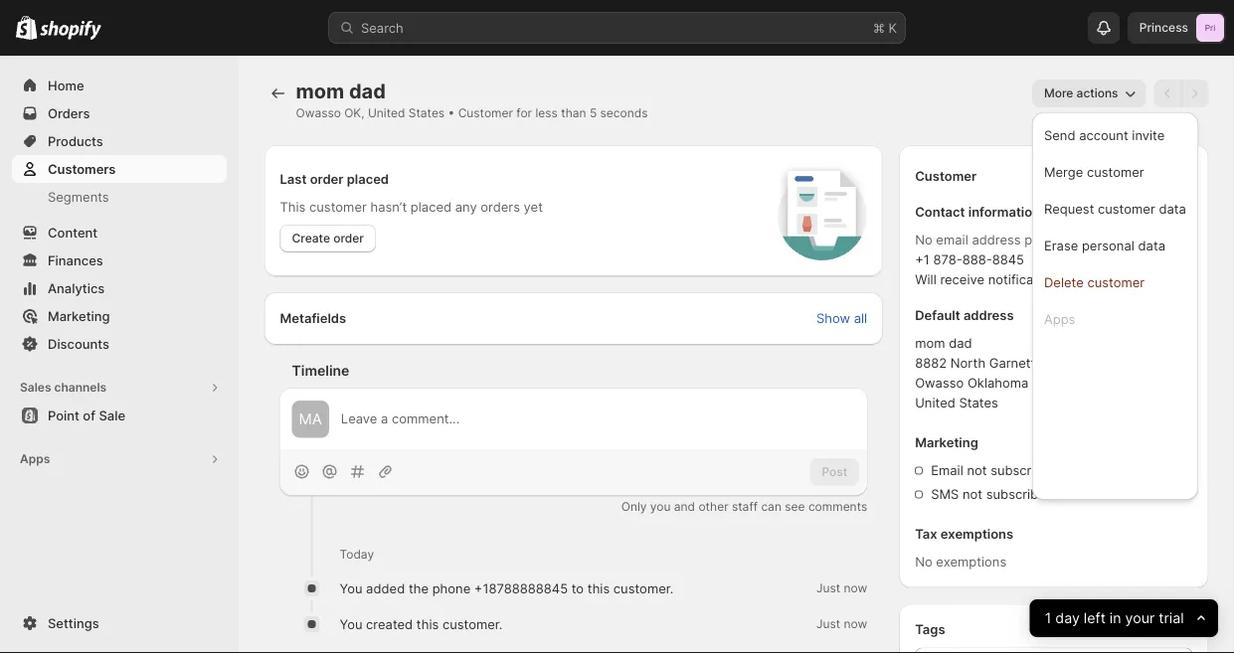 Task type: describe. For each thing, give the bounding box(es) containing it.
send account invite button
[[1039, 118, 1193, 151]]

hasn't
[[371, 199, 407, 214]]

metafields
[[280, 310, 346, 326]]

finances
[[48, 253, 103, 268]]

1 horizontal spatial apps
[[1045, 311, 1076, 327]]

mom dad 8882 north garnett road owasso oklahoma 74055 united states
[[916, 336, 1072, 411]]

more actions
[[1045, 86, 1119, 100]]

subscribed for sms not subscribed
[[987, 487, 1054, 502]]

north
[[951, 356, 986, 371]]

email
[[937, 232, 969, 248]]

yet
[[524, 199, 543, 214]]

878-
[[934, 252, 963, 268]]

other
[[699, 500, 729, 514]]

default address
[[916, 308, 1014, 323]]

day
[[1056, 610, 1081, 627]]

the
[[409, 581, 429, 596]]

segments link
[[12, 183, 227, 211]]

products link
[[12, 127, 227, 155]]

tax
[[916, 527, 938, 542]]

delete customer
[[1045, 275, 1145, 290]]

1 horizontal spatial placed
[[411, 199, 452, 214]]

you
[[651, 500, 671, 514]]

8882
[[916, 356, 947, 371]]

tags
[[916, 622, 946, 638]]

now for you added the phone +18788888845 to this customer.
[[844, 581, 868, 596]]

and
[[674, 500, 696, 514]]

0 horizontal spatial customer.
[[443, 617, 503, 632]]

last
[[280, 171, 307, 187]]

can
[[762, 500, 782, 514]]

0 vertical spatial this
[[588, 581, 610, 596]]

created
[[366, 617, 413, 632]]

show all link
[[817, 308, 868, 328]]

⌘
[[874, 20, 885, 35]]

point of sale link
[[12, 402, 227, 430]]

marketing link
[[12, 302, 227, 330]]

1 day left in your trial button
[[1030, 600, 1219, 638]]

1 horizontal spatial apps button
[[1039, 302, 1193, 335]]

no for no email address provided +1 878-888-8845 will receive notifications in english
[[916, 232, 933, 248]]

⌘ k
[[874, 20, 897, 35]]

staff
[[732, 500, 758, 514]]

request customer data
[[1045, 201, 1187, 216]]

customers
[[48, 161, 116, 177]]

exemptions for no exemptions
[[937, 555, 1007, 570]]

mom dad owasso ok, united states • customer for less than 5 seconds
[[296, 79, 648, 120]]

data for request customer data
[[1160, 201, 1187, 216]]

address inside no email address provided +1 878-888-8845 will receive notifications in english
[[972, 232, 1021, 248]]

any
[[455, 199, 477, 214]]

sales channels
[[20, 381, 107, 395]]

now for you created this customer.
[[844, 617, 868, 632]]

notifications
[[989, 272, 1064, 288]]

request
[[1045, 201, 1095, 216]]

contact
[[916, 204, 966, 220]]

5
[[590, 106, 597, 120]]

previous image
[[1159, 84, 1179, 103]]

states inside mom dad owasso ok, united states • customer for less than 5 seconds
[[409, 106, 445, 120]]

1 vertical spatial this
[[417, 617, 439, 632]]

more
[[1045, 86, 1074, 100]]

owasso inside mom dad 8882 north garnett road owasso oklahoma 74055 united states
[[916, 376, 964, 391]]

0 vertical spatial customer.
[[614, 581, 674, 596]]

tax exemptions
[[916, 527, 1014, 542]]

customer for this
[[309, 199, 367, 214]]

mom for mom dad owasso ok, united states • customer for less than 5 seconds
[[296, 79, 345, 103]]

united inside mom dad owasso ok, united states • customer for less than 5 seconds
[[368, 106, 405, 120]]

customers link
[[12, 155, 227, 183]]

you added the phone +18788888845 to this customer.
[[340, 581, 674, 596]]

only
[[622, 500, 647, 514]]

settings
[[48, 616, 99, 631]]

not for email
[[967, 463, 987, 479]]

just now for you created this customer.
[[817, 617, 868, 632]]

sms
[[931, 487, 959, 502]]

point of sale button
[[0, 402, 239, 430]]

merge customer
[[1045, 164, 1145, 180]]

you for you added the phone +18788888845 to this customer.
[[340, 581, 363, 596]]

this
[[280, 199, 306, 214]]

united inside mom dad 8882 north garnett road owasso oklahoma 74055 united states
[[916, 395, 956, 411]]

settings link
[[12, 610, 227, 638]]

last order placed
[[280, 171, 389, 187]]

account
[[1080, 127, 1129, 143]]

receive
[[941, 272, 985, 288]]

no email address provided +1 878-888-8845 will receive notifications in english
[[916, 232, 1125, 288]]

0 vertical spatial marketing
[[48, 308, 110, 324]]

orders
[[48, 105, 90, 121]]

analytics link
[[12, 275, 227, 302]]

exemptions for tax exemptions
[[941, 527, 1014, 542]]

just for you added the phone +18788888845 to this customer.
[[817, 581, 841, 596]]

point
[[48, 408, 79, 423]]

trial
[[1160, 610, 1185, 627]]

default
[[916, 308, 961, 323]]

send account invite
[[1045, 127, 1165, 143]]

owasso inside mom dad owasso ok, united states • customer for less than 5 seconds
[[296, 106, 341, 120]]

1 day left in your trial
[[1046, 610, 1185, 627]]

in inside dropdown button
[[1110, 610, 1122, 627]]

delete customer button
[[1039, 266, 1193, 298]]

customer for request
[[1098, 201, 1156, 216]]

in inside no email address provided +1 878-888-8845 will receive notifications in english
[[1067, 272, 1078, 288]]

order for last
[[310, 171, 344, 187]]

home link
[[12, 72, 227, 99]]

+1
[[916, 252, 930, 268]]

home
[[48, 78, 84, 93]]

1 horizontal spatial marketing
[[916, 435, 979, 451]]

states inside mom dad 8882 north garnett road owasso oklahoma 74055 united states
[[960, 395, 999, 411]]

comments
[[809, 500, 868, 514]]

products
[[48, 133, 103, 149]]

+18788888845
[[474, 581, 568, 596]]

74055
[[1033, 376, 1072, 391]]



Task type: locate. For each thing, give the bounding box(es) containing it.
just now left tags on the right bottom of page
[[817, 617, 868, 632]]

placed left any
[[411, 199, 452, 214]]

create order button
[[280, 225, 376, 253]]

customer inside button
[[1098, 201, 1156, 216]]

customer
[[458, 106, 513, 120], [916, 169, 977, 184]]

send
[[1045, 127, 1076, 143]]

analytics
[[48, 281, 105, 296]]

will
[[916, 272, 937, 288]]

0 vertical spatial data
[[1160, 201, 1187, 216]]

0 vertical spatial you
[[340, 581, 363, 596]]

road
[[1040, 356, 1071, 371]]

888-
[[963, 252, 993, 268]]

now left tags on the right bottom of page
[[844, 617, 868, 632]]

1 vertical spatial marketing
[[916, 435, 979, 451]]

segments
[[48, 189, 109, 204]]

not right sms
[[963, 487, 983, 502]]

0 horizontal spatial in
[[1067, 272, 1078, 288]]

8845
[[993, 252, 1025, 268]]

exemptions down 'tax exemptions'
[[937, 555, 1007, 570]]

0 vertical spatial address
[[972, 232, 1021, 248]]

you
[[340, 581, 363, 596], [340, 617, 363, 632]]

shopify image
[[40, 20, 102, 40]]

customer inside mom dad owasso ok, united states • customer for less than 5 seconds
[[458, 106, 513, 120]]

customer up request customer data button
[[1087, 164, 1145, 180]]

just now down comments
[[817, 581, 868, 596]]

now down comments
[[844, 581, 868, 596]]

garnett
[[990, 356, 1036, 371]]

dad for mom dad owasso ok, united states • customer for less than 5 seconds
[[349, 79, 386, 103]]

1 horizontal spatial in
[[1110, 610, 1122, 627]]

dad inside mom dad 8882 north garnett road owasso oklahoma 74055 united states
[[949, 336, 973, 351]]

dad up north
[[949, 336, 973, 351]]

None text field
[[916, 648, 1193, 654]]

apps down point
[[20, 452, 50, 467]]

1 horizontal spatial customer
[[916, 169, 977, 184]]

address up 8845
[[972, 232, 1021, 248]]

0 vertical spatial placed
[[347, 171, 389, 187]]

1 no from the top
[[916, 232, 933, 248]]

2 just now from the top
[[817, 617, 868, 632]]

1 vertical spatial just now
[[817, 617, 868, 632]]

1 vertical spatial states
[[960, 395, 999, 411]]

discounts
[[48, 336, 109, 352]]

english
[[1082, 272, 1125, 288]]

just now
[[817, 581, 868, 596], [817, 617, 868, 632]]

email
[[931, 463, 964, 479]]

mom for mom dad 8882 north garnett road owasso oklahoma 74055 united states
[[916, 336, 946, 351]]

address down receive
[[964, 308, 1014, 323]]

1 vertical spatial now
[[844, 617, 868, 632]]

1 horizontal spatial this
[[588, 581, 610, 596]]

you left created
[[340, 617, 363, 632]]

0 horizontal spatial united
[[368, 106, 405, 120]]

data right personal
[[1139, 238, 1166, 253]]

0 vertical spatial just now
[[817, 581, 868, 596]]

shopify image
[[16, 16, 37, 40]]

united down 8882 on the bottom
[[916, 395, 956, 411]]

1 vertical spatial placed
[[411, 199, 452, 214]]

this
[[588, 581, 610, 596], [417, 617, 439, 632]]

1 horizontal spatial customer.
[[614, 581, 674, 596]]

mom
[[296, 79, 345, 103], [916, 336, 946, 351]]

1 vertical spatial owasso
[[916, 376, 964, 391]]

1 horizontal spatial united
[[916, 395, 956, 411]]

for
[[517, 106, 532, 120]]

0 vertical spatial no
[[916, 232, 933, 248]]

content
[[48, 225, 98, 240]]

no up +1
[[916, 232, 933, 248]]

mom inside mom dad owasso ok, united states • customer for less than 5 seconds
[[296, 79, 345, 103]]

in left the english
[[1067, 272, 1078, 288]]

0 vertical spatial owasso
[[296, 106, 341, 120]]

customer up 'erase personal data' button
[[1098, 201, 1156, 216]]

erase
[[1045, 238, 1079, 253]]

0 vertical spatial customer
[[458, 106, 513, 120]]

only you and other staff can see comments
[[622, 500, 868, 514]]

0 vertical spatial now
[[844, 581, 868, 596]]

this right to
[[588, 581, 610, 596]]

not for sms
[[963, 487, 983, 502]]

1 vertical spatial apps
[[20, 452, 50, 467]]

1 vertical spatial in
[[1110, 610, 1122, 627]]

0 vertical spatial dad
[[349, 79, 386, 103]]

information
[[969, 204, 1041, 220]]

princess image
[[1197, 14, 1225, 42]]

no for no exemptions
[[916, 555, 933, 570]]

states
[[409, 106, 445, 120], [960, 395, 999, 411]]

owasso
[[296, 106, 341, 120], [916, 376, 964, 391]]

customer for merge
[[1087, 164, 1145, 180]]

discounts link
[[12, 330, 227, 358]]

marketing up email
[[916, 435, 979, 451]]

1 vertical spatial order
[[334, 231, 364, 246]]

0 horizontal spatial states
[[409, 106, 445, 120]]

this down the
[[417, 617, 439, 632]]

provided
[[1025, 232, 1079, 248]]

subscribed down email not subscribed
[[987, 487, 1054, 502]]

1 just now from the top
[[817, 581, 868, 596]]

subscribed for email not subscribed
[[991, 463, 1059, 479]]

0 vertical spatial order
[[310, 171, 344, 187]]

customer for delete
[[1088, 275, 1145, 290]]

0 vertical spatial apps button
[[1039, 302, 1193, 335]]

0 horizontal spatial customer
[[458, 106, 513, 120]]

apps button
[[1039, 302, 1193, 335], [12, 446, 227, 474]]

seconds
[[601, 106, 648, 120]]

phone
[[432, 581, 471, 596]]

timeline
[[292, 363, 350, 380]]

1 horizontal spatial states
[[960, 395, 999, 411]]

contact information
[[916, 204, 1041, 220]]

orders
[[481, 199, 520, 214]]

your
[[1126, 610, 1156, 627]]

1 you from the top
[[340, 581, 363, 596]]

2 just from the top
[[817, 617, 841, 632]]

1 vertical spatial dad
[[949, 336, 973, 351]]

0 vertical spatial in
[[1067, 272, 1078, 288]]

data for erase personal data
[[1139, 238, 1166, 253]]

dad inside mom dad owasso ok, united states • customer for less than 5 seconds
[[349, 79, 386, 103]]

no inside no email address provided +1 878-888-8845 will receive notifications in english
[[916, 232, 933, 248]]

united right ok,
[[368, 106, 405, 120]]

in right the left
[[1110, 610, 1122, 627]]

1 vertical spatial customer
[[916, 169, 977, 184]]

2 now from the top
[[844, 617, 868, 632]]

you down "today" at the bottom left of the page
[[340, 581, 363, 596]]

merge
[[1045, 164, 1084, 180]]

sale
[[99, 408, 125, 423]]

delete
[[1045, 275, 1084, 290]]

0 vertical spatial united
[[368, 106, 405, 120]]

invite
[[1133, 127, 1165, 143]]

show
[[817, 310, 851, 326]]

create order
[[292, 231, 364, 246]]

dad up ok,
[[349, 79, 386, 103]]

Leave a comment... text field
[[341, 410, 856, 429]]

added
[[366, 581, 405, 596]]

no exemptions
[[916, 555, 1007, 570]]

no down "tax"
[[916, 555, 933, 570]]

point of sale
[[48, 408, 125, 423]]

0 horizontal spatial owasso
[[296, 106, 341, 120]]

customer. right to
[[614, 581, 674, 596]]

apps button down point of sale link
[[12, 446, 227, 474]]

1 vertical spatial subscribed
[[987, 487, 1054, 502]]

0 vertical spatial apps
[[1045, 311, 1076, 327]]

data inside button
[[1139, 238, 1166, 253]]

order right "last"
[[310, 171, 344, 187]]

avatar with initials m a image
[[292, 401, 329, 438]]

1 vertical spatial mom
[[916, 336, 946, 351]]

1 vertical spatial data
[[1139, 238, 1166, 253]]

1 horizontal spatial dad
[[949, 336, 973, 351]]

placed
[[347, 171, 389, 187], [411, 199, 452, 214]]

sales channels button
[[12, 374, 227, 402]]

create
[[292, 231, 330, 246]]

1 vertical spatial customer.
[[443, 617, 503, 632]]

customer up contact
[[916, 169, 977, 184]]

show all
[[817, 310, 868, 326]]

sms not subscribed
[[931, 487, 1054, 502]]

now
[[844, 581, 868, 596], [844, 617, 868, 632]]

exemptions up no exemptions
[[941, 527, 1014, 542]]

marketing up discounts
[[48, 308, 110, 324]]

0 horizontal spatial placed
[[347, 171, 389, 187]]

post
[[822, 465, 848, 480]]

1 now from the top
[[844, 581, 868, 596]]

less
[[536, 106, 558, 120]]

k
[[889, 20, 897, 35]]

mom up ok,
[[296, 79, 345, 103]]

left
[[1085, 610, 1106, 627]]

apps down delete
[[1045, 311, 1076, 327]]

all
[[854, 310, 868, 326]]

1 vertical spatial not
[[963, 487, 983, 502]]

states down oklahoma
[[960, 395, 999, 411]]

just for you created this customer.
[[817, 617, 841, 632]]

than
[[561, 106, 587, 120]]

content link
[[12, 219, 227, 247]]

ok,
[[344, 106, 365, 120]]

1 just from the top
[[817, 581, 841, 596]]

personal
[[1082, 238, 1135, 253]]

next image
[[1186, 84, 1205, 103]]

marketing
[[48, 308, 110, 324], [916, 435, 979, 451]]

0 vertical spatial just
[[817, 581, 841, 596]]

merge customer button
[[1039, 155, 1193, 188]]

1
[[1046, 610, 1052, 627]]

2 you from the top
[[340, 617, 363, 632]]

0 horizontal spatial marketing
[[48, 308, 110, 324]]

just now for you added the phone +18788888845 to this customer.
[[817, 581, 868, 596]]

united
[[368, 106, 405, 120], [916, 395, 956, 411]]

0 vertical spatial states
[[409, 106, 445, 120]]

data up 'erase personal data' button
[[1160, 201, 1187, 216]]

0 horizontal spatial this
[[417, 617, 439, 632]]

customer right •
[[458, 106, 513, 120]]

customer down last order placed
[[309, 199, 367, 214]]

placed up 'hasn't'
[[347, 171, 389, 187]]

1 vertical spatial exemptions
[[937, 555, 1007, 570]]

•
[[448, 106, 455, 120]]

0 vertical spatial not
[[967, 463, 987, 479]]

0 vertical spatial subscribed
[[991, 463, 1059, 479]]

0 vertical spatial exemptions
[[941, 527, 1014, 542]]

0 vertical spatial mom
[[296, 79, 345, 103]]

you for you created this customer.
[[340, 617, 363, 632]]

not
[[967, 463, 987, 479], [963, 487, 983, 502]]

0 horizontal spatial mom
[[296, 79, 345, 103]]

2 no from the top
[[916, 555, 933, 570]]

order inside button
[[334, 231, 364, 246]]

1 vertical spatial no
[[916, 555, 933, 570]]

1 vertical spatial apps button
[[12, 446, 227, 474]]

states left •
[[409, 106, 445, 120]]

customer down 'erase personal data' button
[[1088, 275, 1145, 290]]

0 horizontal spatial apps
[[20, 452, 50, 467]]

dad for mom dad 8882 north garnett road owasso oklahoma 74055 united states
[[949, 336, 973, 351]]

1 vertical spatial just
[[817, 617, 841, 632]]

order right create
[[334, 231, 364, 246]]

to
[[572, 581, 584, 596]]

customer. down phone at the left bottom of the page
[[443, 617, 503, 632]]

1 horizontal spatial owasso
[[916, 376, 964, 391]]

mom inside mom dad 8882 north garnett road owasso oklahoma 74055 united states
[[916, 336, 946, 351]]

apps button down delete customer button
[[1039, 302, 1193, 335]]

1 vertical spatial united
[[916, 395, 956, 411]]

mom up 8882 on the bottom
[[916, 336, 946, 351]]

order for create
[[334, 231, 364, 246]]

finances link
[[12, 247, 227, 275]]

subscribed up sms not subscribed
[[991, 463, 1059, 479]]

email not subscribed
[[931, 463, 1059, 479]]

this customer hasn't placed any orders yet
[[280, 199, 543, 214]]

oklahoma
[[968, 376, 1029, 391]]

0 horizontal spatial apps button
[[12, 446, 227, 474]]

search
[[361, 20, 404, 35]]

not up sms not subscribed
[[967, 463, 987, 479]]

1 vertical spatial address
[[964, 308, 1014, 323]]

1 vertical spatial you
[[340, 617, 363, 632]]

sales
[[20, 381, 51, 395]]

0 horizontal spatial dad
[[349, 79, 386, 103]]

owasso down 8882 on the bottom
[[916, 376, 964, 391]]

owasso left ok,
[[296, 106, 341, 120]]

data inside button
[[1160, 201, 1187, 216]]

1 horizontal spatial mom
[[916, 336, 946, 351]]

erase personal data
[[1045, 238, 1166, 253]]



Task type: vqa. For each thing, say whether or not it's contained in the screenshot.
the rightmost list
no



